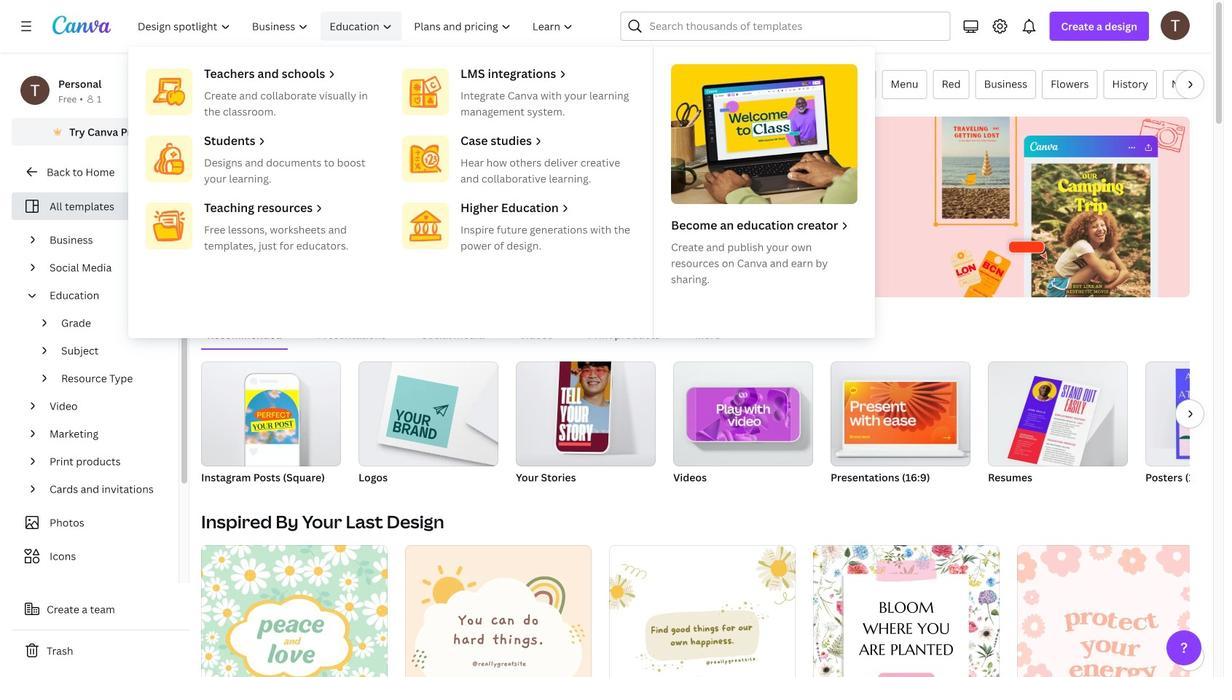 Task type: vqa. For each thing, say whether or not it's contained in the screenshot.
Report within Teal and Gray Minimal Photocentric Fin Report by Canva Creative Studio
no



Task type: describe. For each thing, give the bounding box(es) containing it.
top level navigation element
[[128, 12, 876, 338]]



Task type: locate. For each thing, give the bounding box(es) containing it.
resume image
[[989, 362, 1129, 467], [1008, 376, 1102, 473]]

trendy travel templates image
[[919, 117, 1191, 297]]

pretty floral border spring quote instagram post image
[[814, 545, 1000, 677]]

video image
[[674, 362, 814, 467], [696, 388, 791, 441]]

instagram post (square) image
[[201, 362, 341, 467], [246, 390, 299, 444]]

logo image
[[359, 362, 499, 467], [386, 375, 459, 449]]

terry turtle image
[[1162, 11, 1191, 40]]

presentation (16:9) image
[[831, 362, 971, 467], [845, 382, 958, 444]]

pink bold colorful illustration flowers quote instagram post image
[[1018, 545, 1205, 677]]

beige green cute minimalist quote instagram post image
[[610, 545, 796, 677]]

None search field
[[621, 12, 951, 41]]

Search search field
[[650, 12, 942, 40]]

yellow and light green cute floral quote peace and love instagram post image
[[201, 545, 388, 677]]

poster (18 × 24 in portrait) image
[[1146, 362, 1225, 467], [1177, 369, 1225, 459]]

yellow beige cute quote instagram post image
[[405, 545, 592, 677]]

your story image
[[556, 353, 612, 452], [516, 362, 656, 467]]

menu
[[128, 47, 876, 338]]



